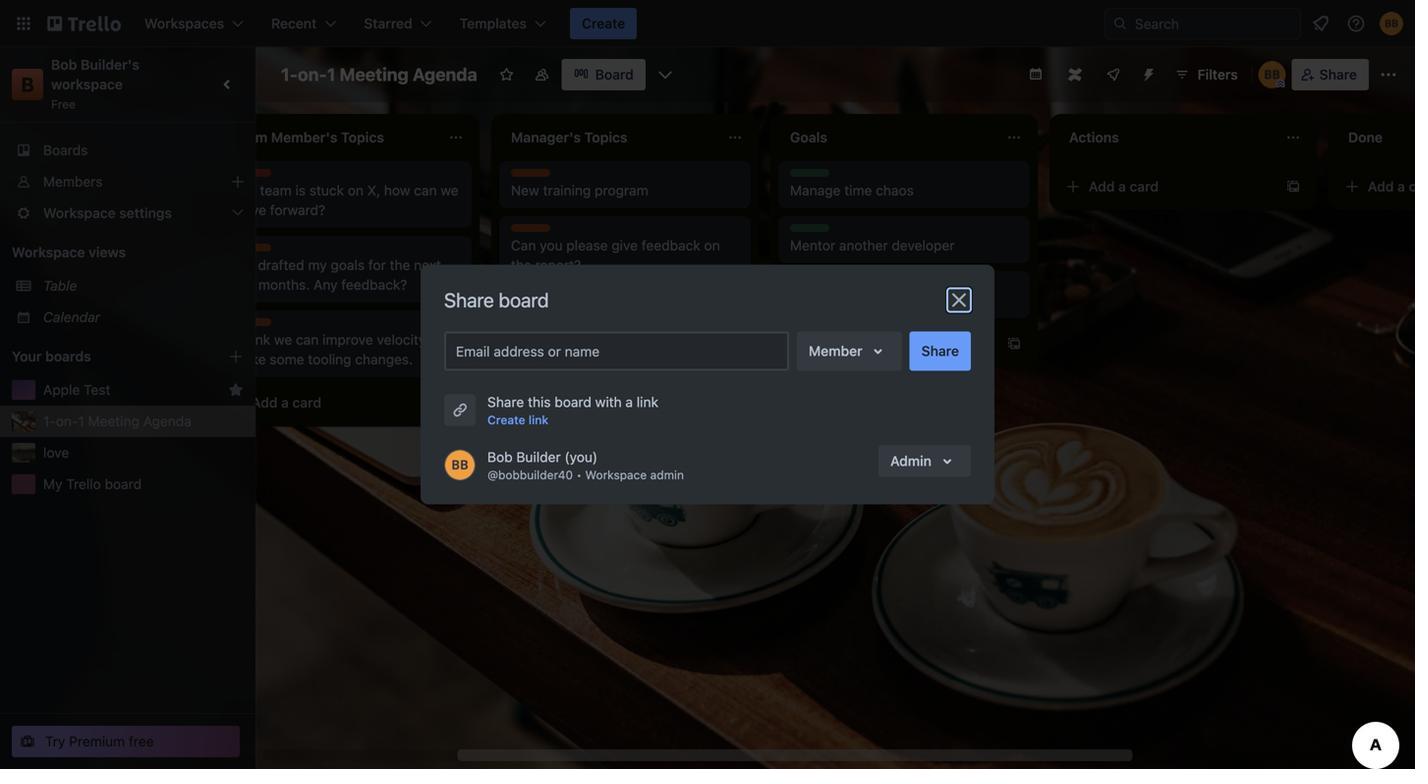 Task type: vqa. For each thing, say whether or not it's contained in the screenshot.
the Try Premium free button on the bottom left
yes



Task type: locate. For each thing, give the bounding box(es) containing it.
add
[[1089, 178, 1115, 195], [531, 300, 557, 316], [810, 336, 836, 352], [252, 395, 278, 411]]

add a card
[[1089, 178, 1159, 195], [531, 300, 600, 316], [810, 336, 880, 352], [252, 395, 321, 411]]

bob builder's workspace free
[[51, 57, 143, 111]]

forward?
[[270, 202, 325, 218]]

1 vertical spatial bob
[[487, 449, 513, 465]]

1 horizontal spatial meeting
[[340, 64, 409, 85]]

1 color: green, title: "goal" element from the top
[[790, 169, 829, 184]]

open information menu image
[[1346, 14, 1366, 33]]

stuck
[[309, 182, 344, 199]]

0 vertical spatial create
[[582, 15, 625, 31]]

discuss new training program
[[511, 170, 648, 199]]

1 inside text field
[[327, 64, 336, 85]]

b
[[21, 73, 34, 96]]

1 horizontal spatial the
[[511, 257, 532, 273]]

can
[[511, 237, 536, 254]]

0 horizontal spatial on-
[[56, 413, 78, 429]]

x,
[[367, 182, 380, 199]]

automation image
[[1133, 59, 1160, 86]]

members
[[43, 173, 103, 190]]

link right with
[[637, 394, 658, 410]]

1 horizontal spatial share button
[[1292, 59, 1369, 90]]

workspace up table
[[12, 244, 85, 260]]

1 vertical spatial link
[[529, 413, 549, 427]]

0 vertical spatial discuss
[[511, 170, 556, 184]]

2 color: green, title: "goal" element from the top
[[790, 224, 829, 239]]

1 horizontal spatial link
[[637, 394, 658, 410]]

goal manage time chaos
[[790, 170, 914, 199]]

board for my trello board
[[105, 476, 142, 492]]

color: orange, title: "discuss" element
[[511, 169, 556, 184], [511, 224, 556, 239]]

add a card button
[[1057, 171, 1278, 202], [499, 293, 719, 324], [778, 328, 998, 360], [220, 387, 440, 419]]

1 horizontal spatial agenda
[[413, 64, 477, 85]]

this
[[528, 394, 551, 410]]

1 the from the left
[[390, 257, 410, 273]]

board
[[499, 288, 549, 312], [555, 394, 592, 410], [105, 476, 142, 492]]

goal
[[790, 170, 816, 184], [790, 225, 816, 239]]

create up board link
[[582, 15, 625, 31]]

share button
[[1292, 59, 1369, 90], [910, 332, 971, 371]]

1 vertical spatial create
[[487, 413, 525, 427]]

color: green, title: "goal" element
[[790, 169, 829, 184], [790, 224, 829, 239]]

share inside share this board with a link create link
[[487, 394, 524, 410]]

on right "feedback"
[[704, 237, 720, 254]]

discuss up report?
[[511, 225, 556, 239]]

create from template… image for i've drafted my goals for the next few months. any feedback?
[[448, 395, 464, 411]]

the
[[390, 257, 410, 273], [511, 257, 532, 273]]

0 horizontal spatial the
[[390, 257, 410, 273]]

the right the 'for'
[[390, 257, 410, 273]]

card
[[1130, 178, 1159, 195], [572, 300, 600, 316], [851, 336, 880, 352], [292, 395, 321, 411]]

on
[[348, 182, 364, 199], [704, 237, 720, 254]]

filters
[[1198, 66, 1238, 83]]

2 discuss from the top
[[511, 225, 556, 239]]

the down can
[[511, 257, 532, 273]]

try premium free
[[45, 734, 154, 750]]

0 vertical spatial bob builder (bobbuilder40) image
[[1380, 12, 1403, 35]]

discuss for can
[[511, 225, 556, 239]]

goal down 'manage'
[[790, 225, 816, 239]]

board inside share this board with a link create link
[[555, 394, 592, 410]]

workspace inside the bob builder (you) @bobbuilder40 • workspace admin
[[585, 468, 647, 482]]

goal left time
[[790, 170, 816, 184]]

share button down close icon
[[910, 332, 971, 371]]

move
[[232, 202, 266, 218]]

drafted
[[258, 257, 304, 273]]

Board name text field
[[271, 59, 487, 90]]

1- inside text field
[[281, 64, 298, 85]]

0 vertical spatial on-
[[298, 64, 327, 85]]

can inside i think we can improve velocity if we make some tooling changes.
[[296, 332, 319, 348]]

can
[[414, 182, 437, 199], [296, 332, 319, 348]]

trello
[[66, 476, 101, 492]]

any
[[314, 277, 338, 293]]

create inside share this board with a link create link
[[487, 413, 525, 427]]

manage time chaos link
[[790, 181, 1018, 200]]

board down "love" link on the bottom left of page
[[105, 476, 142, 492]]

my trello board link
[[43, 475, 244, 494]]

boards
[[43, 142, 88, 158]]

0 horizontal spatial board
[[105, 476, 142, 492]]

new training program link
[[511, 181, 739, 200]]

color: green, title: "goal" element for manage
[[790, 169, 829, 184]]

1 horizontal spatial bob builder (bobbuilder40) image
[[1380, 12, 1403, 35]]

i think we can improve velocity if we make some tooling changes. link
[[232, 330, 460, 370]]

calendar
[[43, 309, 100, 325]]

my
[[43, 476, 62, 492]]

1-on-1 meeting agenda inside 1-on-1 meeting agenda link
[[43, 413, 192, 429]]

0 horizontal spatial on
[[348, 182, 364, 199]]

create from template… image
[[1285, 179, 1301, 195]]

tooling
[[308, 351, 351, 368]]

0 vertical spatial color: green, title: "goal" element
[[790, 169, 829, 184]]

0 vertical spatial link
[[637, 394, 658, 410]]

1 horizontal spatial 1-
[[281, 64, 298, 85]]

1 horizontal spatial bob
[[487, 449, 513, 465]]

bob builder (bobbuilder40) image
[[444, 450, 476, 481]]

discuss up can
[[511, 170, 556, 184]]

your boards with 4 items element
[[12, 345, 199, 369]]

1 vertical spatial workspace
[[585, 468, 647, 482]]

goal inside goal mentor another developer
[[790, 225, 816, 239]]

months.
[[258, 277, 310, 293]]

0 horizontal spatial agenda
[[143, 413, 192, 429]]

0 vertical spatial create from template… image
[[1006, 336, 1022, 352]]

0 vertical spatial meeting
[[340, 64, 409, 85]]

table link
[[43, 276, 244, 296]]

1 horizontal spatial board
[[499, 288, 549, 312]]

velocity
[[377, 332, 426, 348]]

0 vertical spatial goal
[[790, 170, 816, 184]]

0 notifications image
[[1309, 12, 1333, 35]]

0 vertical spatial on
[[348, 182, 364, 199]]

discuss inside discuss can you please give feedback on the report?
[[511, 225, 556, 239]]

0 vertical spatial can
[[414, 182, 437, 199]]

bob up @bobbuilder40
[[487, 449, 513, 465]]

1 vertical spatial share button
[[910, 332, 971, 371]]

show menu image
[[1379, 65, 1398, 85]]

1-on-1 meeting agenda
[[281, 64, 477, 85], [43, 413, 192, 429]]

boards link
[[0, 135, 256, 166]]

color: orange, title: "discuss" element up can
[[511, 169, 556, 184]]

1 horizontal spatial on-
[[298, 64, 327, 85]]

0 horizontal spatial create from template… image
[[448, 395, 464, 411]]

0 vertical spatial agenda
[[413, 64, 477, 85]]

b link
[[12, 69, 43, 100]]

color: green, title: "goal" element down 'manage'
[[790, 224, 829, 239]]

1 vertical spatial board
[[555, 394, 592, 410]]

we up some
[[274, 332, 292, 348]]

create from template… image
[[1006, 336, 1022, 352], [448, 395, 464, 411]]

another
[[839, 237, 888, 254]]

bob inside the bob builder (you) @bobbuilder40 • workspace admin
[[487, 449, 513, 465]]

1 vertical spatial 1-on-1 meeting agenda
[[43, 413, 192, 429]]

if
[[430, 332, 438, 348]]

1 horizontal spatial can
[[414, 182, 437, 199]]

love
[[43, 445, 69, 461]]

the team is stuck on x, how can we move forward?
[[232, 182, 459, 218]]

bob up workspace
[[51, 57, 77, 73]]

bob builder (bobbuilder40) image
[[1380, 12, 1403, 35], [1259, 61, 1286, 88]]

1-
[[281, 64, 298, 85], [43, 413, 56, 429]]

team
[[260, 182, 292, 199]]

link
[[637, 394, 658, 410], [529, 413, 549, 427]]

board down report?
[[499, 288, 549, 312]]

try
[[45, 734, 65, 750]]

bob builder (bobbuilder40) image right 'open information menu' 'icon'
[[1380, 12, 1403, 35]]

0 horizontal spatial can
[[296, 332, 319, 348]]

workspace right •
[[585, 468, 647, 482]]

improve
[[322, 332, 373, 348]]

0 horizontal spatial meeting
[[88, 413, 139, 429]]

1 vertical spatial on
[[704, 237, 720, 254]]

power ups image
[[1105, 67, 1121, 83]]

we right the how
[[441, 182, 459, 199]]

1 vertical spatial 1
[[78, 413, 84, 429]]

2 vertical spatial board
[[105, 476, 142, 492]]

1 vertical spatial can
[[296, 332, 319, 348]]

builder
[[516, 449, 561, 465]]

1 discuss from the top
[[511, 170, 556, 184]]

0 horizontal spatial create
[[487, 413, 525, 427]]

1 vertical spatial discuss
[[511, 225, 556, 239]]

1 horizontal spatial workspace
[[585, 468, 647, 482]]

goal for mentor
[[790, 225, 816, 239]]

on left x,
[[348, 182, 364, 199]]

color: green, title: "goal" element for mentor
[[790, 224, 829, 239]]

how
[[384, 182, 410, 199]]

1 vertical spatial meeting
[[88, 413, 139, 429]]

0 vertical spatial bob
[[51, 57, 77, 73]]

on-
[[298, 64, 327, 85], [56, 413, 78, 429]]

chaos
[[876, 182, 914, 199]]

1 horizontal spatial on
[[704, 237, 720, 254]]

we
[[441, 182, 459, 199], [274, 332, 292, 348], [441, 332, 459, 348]]

2 goal from the top
[[790, 225, 816, 239]]

meeting
[[340, 64, 409, 85], [88, 413, 139, 429]]

agenda inside text field
[[413, 64, 477, 85]]

1 horizontal spatial 1
[[327, 64, 336, 85]]

workspace views
[[12, 244, 126, 260]]

1 vertical spatial create from template… image
[[448, 395, 464, 411]]

agenda left star or unstar board icon
[[413, 64, 477, 85]]

bob inside bob builder's workspace free
[[51, 57, 77, 73]]

a
[[1118, 178, 1126, 195], [560, 300, 568, 316], [839, 336, 847, 352], [626, 394, 633, 410], [281, 395, 289, 411]]

0 vertical spatial color: orange, title: "discuss" element
[[511, 169, 556, 184]]

create up builder
[[487, 413, 525, 427]]

0 vertical spatial workspace
[[12, 244, 85, 260]]

1 vertical spatial color: orange, title: "discuss" element
[[511, 224, 556, 239]]

bob builder (bobbuilder40) image right filters
[[1259, 61, 1286, 88]]

discuss for new
[[511, 170, 556, 184]]

the inside discuss can you please give feedback on the report?
[[511, 257, 532, 273]]

0 horizontal spatial 1
[[78, 413, 84, 429]]

link down this
[[529, 413, 549, 427]]

can up some
[[296, 332, 319, 348]]

1 vertical spatial on-
[[56, 413, 78, 429]]

goal inside goal manage time chaos
[[790, 170, 816, 184]]

0 vertical spatial 1-
[[281, 64, 298, 85]]

1 vertical spatial goal
[[790, 225, 816, 239]]

1 vertical spatial agenda
[[143, 413, 192, 429]]

1 horizontal spatial create from template… image
[[1006, 336, 1022, 352]]

2 the from the left
[[511, 257, 532, 273]]

0 vertical spatial share button
[[1292, 59, 1369, 90]]

0 horizontal spatial link
[[529, 413, 549, 427]]

2 color: orange, title: "discuss" element from the top
[[511, 224, 556, 239]]

workspace
[[12, 244, 85, 260], [585, 468, 647, 482]]

0 vertical spatial 1-on-1 meeting agenda
[[281, 64, 477, 85]]

0 horizontal spatial 1-
[[43, 413, 56, 429]]

can right the how
[[414, 182, 437, 199]]

share board
[[444, 288, 549, 312]]

0 horizontal spatial bob
[[51, 57, 77, 73]]

board right this
[[555, 394, 592, 410]]

1 color: orange, title: "discuss" element from the top
[[511, 169, 556, 184]]

agenda up "love" link on the bottom left of page
[[143, 413, 192, 429]]

on- inside text field
[[298, 64, 327, 85]]

1 horizontal spatial 1-on-1 meeting agenda
[[281, 64, 477, 85]]

color: green, title: "goal" element left time
[[790, 169, 829, 184]]

1 vertical spatial bob builder (bobbuilder40) image
[[1259, 61, 1286, 88]]

my trello board
[[43, 476, 142, 492]]

agenda
[[413, 64, 477, 85], [143, 413, 192, 429]]

color: orange, title: "discuss" element for new
[[511, 169, 556, 184]]

1 horizontal spatial create
[[582, 15, 625, 31]]

2 horizontal spatial board
[[555, 394, 592, 410]]

1 goal from the top
[[790, 170, 816, 184]]

0 vertical spatial 1
[[327, 64, 336, 85]]

0 horizontal spatial share button
[[910, 332, 971, 371]]

1 vertical spatial color: green, title: "goal" element
[[790, 224, 829, 239]]

add board image
[[228, 349, 244, 365]]

color: orange, title: "discuss" element down new
[[511, 224, 556, 239]]

share button down 0 notifications icon
[[1292, 59, 1369, 90]]

discuss inside discuss new training program
[[511, 170, 556, 184]]

0 horizontal spatial 1-on-1 meeting agenda
[[43, 413, 192, 429]]



Task type: describe. For each thing, give the bounding box(es) containing it.
customize views image
[[655, 65, 675, 85]]

we inside the team is stuck on x, how can we move forward?
[[441, 182, 459, 199]]

builder's
[[81, 57, 139, 73]]

admin
[[650, 468, 684, 482]]

a inside share this board with a link create link
[[626, 394, 633, 410]]

bob for builder's
[[51, 57, 77, 73]]

love link
[[43, 443, 244, 463]]

apple test link
[[43, 380, 220, 400]]

the
[[232, 182, 256, 199]]

0 horizontal spatial workspace
[[12, 244, 85, 260]]

1-on-1 meeting agenda link
[[43, 412, 244, 431]]

for
[[368, 257, 386, 273]]

board
[[595, 66, 634, 83]]

my
[[308, 257, 327, 273]]

table
[[43, 278, 77, 294]]

views
[[89, 244, 126, 260]]

goal for manage
[[790, 170, 816, 184]]

board link
[[562, 59, 646, 90]]

mentor another developer link
[[790, 236, 1018, 256]]

program
[[595, 182, 648, 199]]

on inside the team is stuck on x, how can we move forward?
[[348, 182, 364, 199]]

goals
[[331, 257, 365, 273]]

can inside the team is stuck on x, how can we move forward?
[[414, 182, 437, 199]]

test
[[84, 382, 110, 398]]

i
[[232, 332, 235, 348]]

new
[[511, 182, 539, 199]]

i've drafted my goals for the next few months. any feedback? link
[[232, 256, 460, 295]]

developer
[[892, 237, 955, 254]]

member
[[809, 343, 863, 359]]

admin
[[890, 453, 932, 469]]

few
[[232, 277, 255, 293]]

bob builder (you) @bobbuilder40 • workspace admin
[[487, 449, 684, 482]]

create link button
[[487, 410, 549, 430]]

with
[[595, 394, 622, 410]]

@bobbuilder40
[[487, 468, 573, 482]]

0 horizontal spatial bob builder (bobbuilder40) image
[[1259, 61, 1286, 88]]

filters button
[[1168, 59, 1244, 90]]

workspace
[[51, 76, 123, 92]]

the team is stuck on x, how can we move forward? link
[[232, 181, 460, 220]]

bob builder's workspace link
[[51, 57, 143, 92]]

your boards
[[12, 348, 91, 365]]

member button
[[797, 332, 902, 371]]

is
[[295, 182, 306, 199]]

0 vertical spatial board
[[499, 288, 549, 312]]

think
[[239, 332, 270, 348]]

1-on-1 meeting agenda inside 1-on-1 meeting agenda text field
[[281, 64, 477, 85]]

goal mentor another developer
[[790, 225, 955, 254]]

i've drafted my goals for the next few months. any feedback?
[[232, 257, 441, 293]]

on inside discuss can you please give feedback on the report?
[[704, 237, 720, 254]]

board for share this board with a link create link
[[555, 394, 592, 410]]

next
[[414, 257, 441, 273]]

starred icon image
[[228, 382, 244, 398]]

admin button
[[879, 446, 971, 477]]

apple test
[[43, 382, 110, 398]]

premium
[[69, 734, 125, 750]]

meeting inside text field
[[340, 64, 409, 85]]

your
[[12, 348, 42, 365]]

give
[[612, 237, 638, 254]]

Search field
[[1128, 9, 1300, 38]]

try premium free button
[[12, 726, 240, 758]]

1 vertical spatial 1-
[[43, 413, 56, 429]]

apple
[[43, 382, 80, 398]]

make
[[232, 351, 266, 368]]

workspace visible image
[[534, 67, 550, 83]]

close image
[[947, 288, 971, 312]]

boards
[[45, 348, 91, 365]]

you
[[540, 237, 563, 254]]

share this board with a link create link
[[487, 394, 658, 427]]

free
[[129, 734, 154, 750]]

the inside the i've drafted my goals for the next few months. any feedback?
[[390, 257, 410, 273]]

search image
[[1112, 16, 1128, 31]]

(you)
[[565, 449, 598, 465]]

some
[[270, 351, 304, 368]]

mentor
[[790, 237, 835, 254]]

bob for builder
[[487, 449, 513, 465]]

calendar power-up image
[[1028, 66, 1043, 82]]

calendar link
[[43, 308, 244, 327]]

report?
[[535, 257, 581, 273]]

i've
[[232, 257, 254, 273]]

please
[[566, 237, 608, 254]]

Email address or name text field
[[456, 338, 785, 365]]

feedback
[[642, 237, 700, 254]]

training
[[543, 182, 591, 199]]

•
[[576, 468, 582, 482]]

color: orange, title: "discuss" element for can
[[511, 224, 556, 239]]

primary element
[[0, 0, 1415, 47]]

time
[[844, 182, 872, 199]]

create from template… image for mentor another developer
[[1006, 336, 1022, 352]]

feedback?
[[341, 277, 407, 293]]

create button
[[570, 8, 637, 39]]

can you please give feedback on the report? link
[[511, 236, 739, 275]]

star or unstar board image
[[499, 67, 515, 83]]

free
[[51, 97, 76, 111]]

members link
[[0, 166, 256, 198]]

changes.
[[355, 351, 413, 368]]

create inside button
[[582, 15, 625, 31]]

we right if
[[441, 332, 459, 348]]



